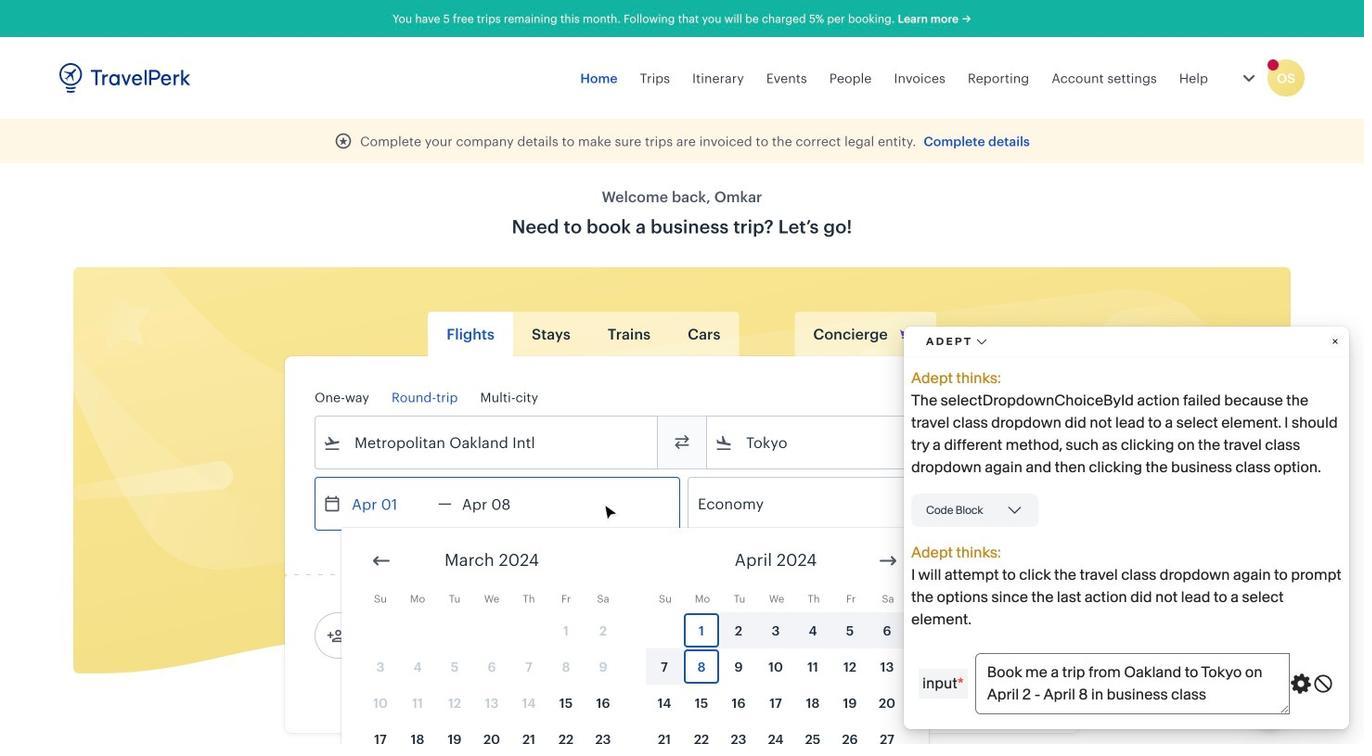 Task type: locate. For each thing, give the bounding box(es) containing it.
To search field
[[733, 428, 1025, 458]]



Task type: describe. For each thing, give the bounding box(es) containing it.
From search field
[[342, 428, 633, 458]]

Depart text field
[[342, 478, 438, 530]]

move forward to switch to the next month. image
[[877, 550, 899, 572]]

move backward to switch to the previous month. image
[[370, 550, 393, 572]]

calendar application
[[342, 528, 1365, 744]]

Return text field
[[452, 478, 548, 530]]



